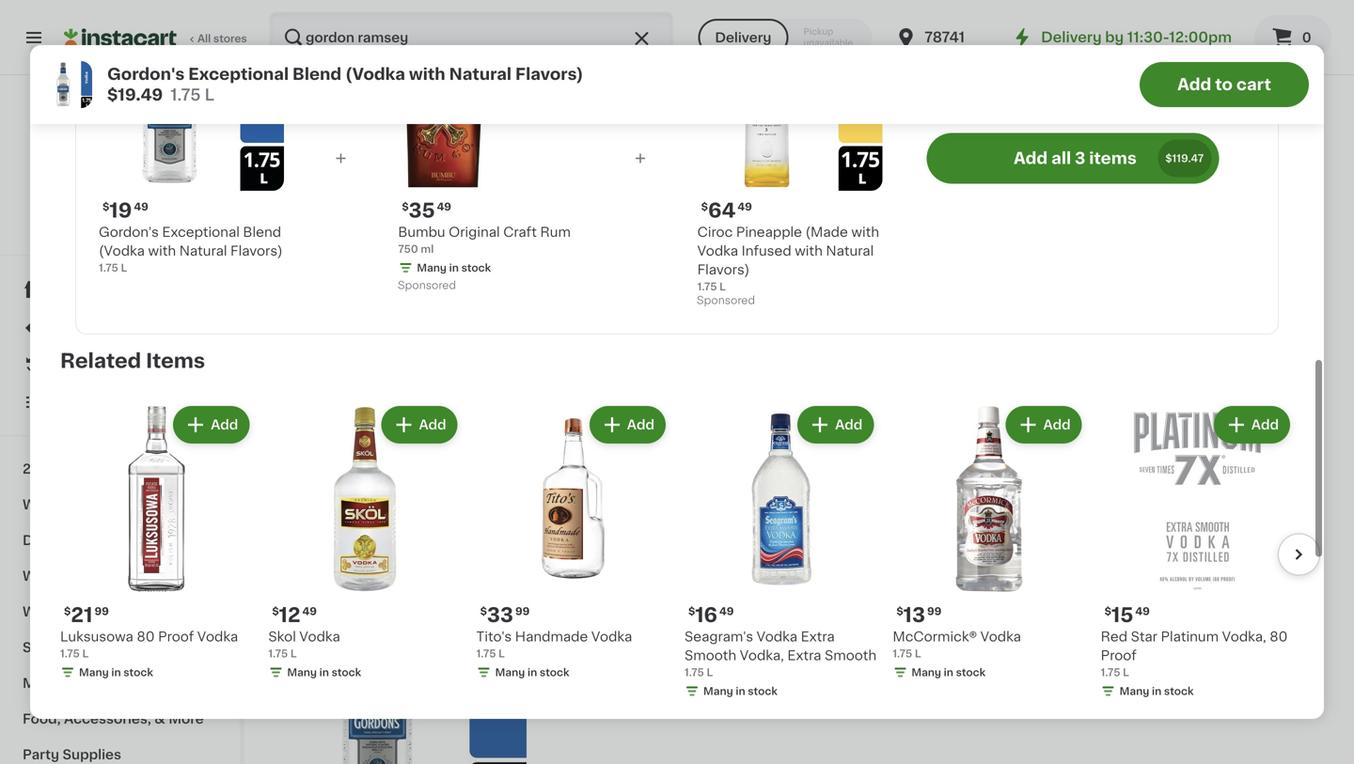 Task type: vqa. For each thing, say whether or not it's contained in the screenshot.
THE CO.
no



Task type: describe. For each thing, give the bounding box(es) containing it.
wine link
[[11, 594, 228, 630]]

infused
[[742, 245, 791, 258]]

more for food, accessories, & more
[[169, 713, 204, 726]]

0 horizontal spatial full-
[[284, 479, 308, 489]]

related items
[[60, 351, 205, 371]]

add to cart
[[1177, 77, 1271, 93]]

add button for 13
[[1007, 408, 1080, 442]]

78741 button
[[894, 11, 1007, 64]]

best inside 'link'
[[43, 463, 75, 476]]

2 vertical spatial gordon's
[[1069, 474, 1129, 487]]

original
[[449, 226, 500, 239]]

total wine & more
[[58, 187, 182, 200]]

sponsored badge image for 64
[[697, 296, 754, 307]]

$ for 26
[[811, 450, 817, 460]]

skol vodka 1.75 l
[[268, 631, 340, 659]]

sauvignon for gordon estate six cabernet sauvignon
[[282, 515, 351, 528]]

$ for 19
[[102, 202, 109, 212]]

$ for 64
[[701, 202, 708, 212]]

vodka inside "luksusowa 80 proof vodka 1.75 l"
[[197, 631, 238, 644]]

merlot
[[905, 474, 948, 487]]

750 inside gordon estate merlot 750 ml
[[807, 492, 827, 503]]

l inside "luksusowa 80 proof vodka 1.75 l"
[[82, 649, 89, 659]]

for
[[365, 141, 395, 160]]

shop link
[[11, 271, 228, 308]]

seagram's vodka extra smooth vodka, extra smooth 1.75 l
[[685, 631, 877, 678]]

gordon for gordon estate six cabernet sauvignon
[[282, 496, 332, 510]]

more for total wine & more
[[146, 187, 182, 200]]

in for 16
[[736, 686, 745, 697]]

vodka inside ciroc pineapple (made with vodka infused with natural flavors) 1.75 l
[[697, 245, 738, 258]]

sponsored badge image for 35
[[398, 281, 455, 292]]

"gordon
[[400, 141, 485, 160]]

policy
[[132, 209, 165, 220]]

seltzers & hard drinks
[[23, 641, 175, 654]]

$49.49 element
[[282, 447, 529, 471]]

0 vertical spatial extra
[[801, 631, 835, 644]]

12
[[279, 606, 300, 625]]

& left "hard"
[[81, 641, 92, 654]]

sauvignon for gordon estate 2016 cabernet sauvignon 750 ml
[[544, 515, 613, 528]]

add button for 15
[[1216, 408, 1288, 442]]

food,
[[23, 713, 61, 726]]

80 inside "luksusowa 80 proof vodka 1.75 l"
[[137, 631, 155, 644]]

product group containing 21
[[60, 403, 253, 684]]

1 deals link from the top
[[11, 308, 228, 346]]

ml inside gordon estate 2016 cabernet sauvignon 750 ml
[[567, 534, 580, 544]]

total wine & more link
[[58, 98, 182, 203]]

again
[[95, 358, 132, 371]]

rum
[[540, 226, 571, 239]]

many in stock for 16
[[703, 686, 777, 697]]

1.75 inside mccormick® vodka 1.75 l
[[893, 649, 912, 659]]

instacart logo image
[[64, 26, 177, 49]]

satisfaction
[[79, 228, 142, 238]]

many in stock for 33
[[495, 668, 569, 678]]

seltzers
[[23, 641, 78, 654]]

19
[[109, 201, 132, 221]]

under
[[60, 570, 101, 583]]

handmade
[[515, 631, 588, 644]]

delivery for delivery by 11:30-12:00pm
[[1041, 31, 1102, 44]]

wine under $20
[[23, 570, 131, 583]]

35
[[409, 201, 435, 221]]

bumbu
[[398, 226, 445, 239]]

mccormick® vodka 1.75 l
[[893, 631, 1021, 659]]

many for 33
[[495, 668, 525, 678]]

star
[[1131, 631, 1157, 644]]

luksusowa 80 proof vodka 1.75 l
[[60, 631, 238, 659]]

many for 12
[[287, 668, 317, 678]]

in for 12
[[319, 668, 329, 678]]

gordon estate merlot 750 ml
[[807, 474, 948, 503]]

estate for six
[[335, 496, 377, 510]]

rated
[[60, 498, 101, 512]]

(75
[[1243, 474, 1264, 487]]

seltzers & hard drinks link
[[11, 630, 228, 666]]

many for 21
[[79, 668, 109, 678]]

wine under $20 link
[[11, 559, 228, 594]]

$ 12 49
[[272, 606, 317, 625]]

0 horizontal spatial drinks
[[86, 677, 129, 690]]

flavors) for gordon's exceptional blend (vodka with natural flavors) $19.49 1.75 l
[[515, 66, 583, 82]]

$ 13 99
[[896, 606, 942, 625]]

gordon's london dry gin, (75 proof)
[[1069, 474, 1309, 487]]

2 deals link from the top
[[11, 523, 228, 559]]

wine up 19
[[95, 187, 129, 200]]

(made
[[805, 226, 848, 239]]

$ 19 49
[[102, 201, 148, 221]]

1 horizontal spatial dry
[[878, 428, 897, 439]]

product group containing 64
[[697, 6, 883, 311]]

all
[[1051, 151, 1071, 167]]

buy
[[53, 358, 79, 371]]

results for "gordon ramsey"
[[282, 141, 577, 160]]

natural for gordon's exceptional blend (vodka with natural flavors) $19.49 1.75 l
[[449, 66, 512, 82]]

33
[[487, 606, 513, 625]]

with inside gordon's exceptional blend (vodka with natural flavors) $19.49 1.75 l
[[409, 66, 445, 82]]

49 for 64
[[738, 202, 752, 212]]

$ 26 49
[[811, 449, 860, 469]]

in for 21
[[111, 668, 121, 678]]

1.75 inside gordon's exceptional blend (vodka with natural flavors) $19.49 1.75 l
[[170, 87, 201, 103]]

16
[[695, 606, 717, 625]]

15
[[1111, 606, 1133, 625]]

$ for 21
[[64, 607, 71, 617]]

l inside tito's handmade  vodka 1.75 l
[[499, 649, 505, 659]]

$ 33 99
[[480, 606, 530, 625]]

tito's
[[476, 631, 512, 644]]

add inside button
[[1177, 77, 1211, 93]]

2 horizontal spatial bodied
[[832, 428, 870, 439]]

1 horizontal spatial full-
[[546, 479, 570, 489]]

$ for 13
[[896, 607, 903, 617]]

0 vertical spatial deals
[[53, 321, 91, 334]]

2023
[[140, 463, 174, 476]]

supplies
[[63, 748, 121, 762]]

by
[[1105, 31, 1124, 44]]

0 horizontal spatial bodied
[[308, 479, 346, 489]]

stock for 15
[[1164, 686, 1194, 697]]

l inside "gordon's exceptional blend (vodka with natural flavors) 1.75 l"
[[121, 263, 127, 273]]

vodka inside skol vodka 1.75 l
[[299, 631, 340, 644]]

party
[[23, 748, 59, 762]]

add all 3 items
[[1014, 151, 1137, 167]]

$ for 35
[[402, 202, 409, 212]]

20 best wines of 2023
[[23, 463, 174, 476]]

delivery by 11:30-12:00pm
[[1041, 31, 1232, 44]]

view
[[64, 209, 89, 220]]

1.75 inside skol vodka 1.75 l
[[268, 649, 288, 659]]

$20
[[105, 570, 131, 583]]

gordon estate 2016 cabernet sauvignon 750 ml
[[544, 496, 740, 544]]

gordon estate six cabernet sauvignon
[[282, 496, 466, 528]]

red star platinum vodka, 80 proof 1.75 l
[[1101, 631, 1288, 678]]

with right (made
[[851, 226, 879, 239]]

flavors) inside ciroc pineapple (made with vodka infused with natural flavors) 1.75 l
[[697, 263, 750, 277]]

in for 35
[[449, 263, 459, 273]]

add button for 21
[[175, 408, 248, 442]]

vodka, inside red star platinum vodka, 80 proof 1.75 l
[[1222, 631, 1266, 644]]

gin,
[[1213, 474, 1239, 487]]

99 for 13
[[927, 607, 942, 617]]

add button for 12
[[383, 408, 456, 442]]

ramsey"
[[489, 141, 577, 160]]

many in stock for 21
[[79, 668, 153, 678]]

13
[[903, 606, 925, 625]]

estate for 2016
[[598, 496, 640, 510]]

80 inside red star platinum vodka, 80 proof 1.75 l
[[1270, 631, 1288, 644]]

product group containing 13
[[893, 403, 1086, 684]]

gordon for gordon estate 2016 cabernet sauvignon 750 ml
[[544, 496, 594, 510]]

11:30-
[[1127, 31, 1169, 44]]

service type group
[[698, 19, 872, 56]]

1.75 inside tito's handmade  vodka 1.75 l
[[476, 649, 496, 659]]

delivery for delivery
[[715, 31, 771, 44]]

1.75 inside ciroc pineapple (made with vodka infused with natural flavors) 1.75 l
[[697, 282, 717, 292]]

1.75 inside "seagram's vodka extra smooth vodka, extra smooth 1.75 l"
[[685, 668, 704, 678]]

0 vertical spatial drinks
[[131, 641, 175, 654]]

guarantee
[[145, 228, 199, 238]]

1 smooth from the left
[[685, 649, 736, 662]]

ciroc pineapple (made with vodka infused with natural flavors) 1.75 l
[[697, 226, 879, 292]]

total
[[58, 187, 92, 200]]

& right mixers
[[71, 677, 82, 690]]

view pricing policy
[[64, 209, 165, 220]]

full-bodied dry inside product group
[[284, 479, 373, 489]]

in for 33
[[528, 668, 537, 678]]

$ for 33
[[480, 607, 487, 617]]

many for 15
[[1120, 686, 1149, 697]]

pineapple
[[736, 226, 802, 239]]

49 for 16
[[719, 607, 734, 617]]



Task type: locate. For each thing, give the bounding box(es) containing it.
1.75 down mccormick®
[[893, 649, 912, 659]]

many down star
[[1120, 686, 1149, 697]]

2 sauvignon from the left
[[544, 515, 613, 528]]

1.75 inside "luksusowa 80 proof vodka 1.75 l"
[[60, 649, 80, 659]]

0 vertical spatial gordon's
[[107, 66, 185, 82]]

gordon's inside gordon's exceptional blend (vodka with natural flavors) $19.49 1.75 l
[[107, 66, 185, 82]]

stock for 33
[[540, 668, 569, 678]]

flavors) for gordon's exceptional blend (vodka with natural flavors) 1.75 l
[[230, 245, 283, 258]]

dry inside product group
[[353, 479, 373, 489]]

product group containing 15
[[1101, 403, 1294, 703]]

pricing
[[92, 209, 129, 220]]

$ 16 49
[[688, 606, 734, 625]]

party supplies
[[23, 748, 121, 762]]

12:00pm
[[1169, 31, 1232, 44]]

0 vertical spatial (vodka
[[345, 66, 405, 82]]

more
[[146, 187, 182, 200], [169, 713, 204, 726]]

1 vertical spatial ml
[[829, 492, 843, 503]]

deals link up $20
[[11, 523, 228, 559]]

0 vertical spatial full-bodied dry
[[809, 428, 897, 439]]

with down (made
[[795, 245, 823, 258]]

stock for 35
[[461, 263, 491, 273]]

many down mccormick®
[[911, 668, 941, 678]]

0
[[1302, 31, 1311, 44]]

$ inside $ 12 49
[[272, 607, 279, 617]]

bodied up the gordon estate six cabernet sauvignon
[[308, 479, 346, 489]]

49 for 12
[[302, 607, 317, 617]]

many down seltzers & hard drinks
[[79, 668, 109, 678]]

cabernet for gordon estate six cabernet sauvignon
[[404, 496, 466, 510]]

1 vertical spatial proof
[[1101, 649, 1137, 662]]

l inside skol vodka 1.75 l
[[290, 649, 297, 659]]

$ inside $ 19 49
[[102, 202, 109, 212]]

drinks right "hard"
[[131, 641, 175, 654]]

with inside "gordon's exceptional blend (vodka with natural flavors) 1.75 l"
[[148, 245, 176, 258]]

many in stock for 12
[[287, 668, 361, 678]]

$ for 15
[[1105, 607, 1111, 617]]

1 vertical spatial flavors)
[[230, 245, 283, 258]]

26
[[817, 449, 844, 469]]

estate inside gordon estate merlot 750 ml
[[860, 474, 902, 487]]

estate left six
[[335, 496, 377, 510]]

99 inside $ 33 99
[[515, 607, 530, 617]]

product group containing 33
[[476, 403, 669, 684]]

ml down full-bodied
[[567, 534, 580, 544]]

estate inside gordon estate 2016 cabernet sauvignon 750 ml
[[598, 496, 640, 510]]

0 horizontal spatial 99
[[95, 607, 109, 617]]

blend for l
[[243, 226, 281, 239]]

vodka, right platinum
[[1222, 631, 1266, 644]]

natural down (made
[[826, 245, 874, 258]]

items
[[1089, 151, 1137, 167]]

49 for 15
[[1135, 607, 1150, 617]]

with down guarantee
[[148, 245, 176, 258]]

(vodka down 100% satisfaction guarantee
[[99, 245, 145, 258]]

750 inside gordon estate 2016 cabernet sauvignon 750 ml
[[544, 534, 565, 544]]

49 right 35
[[437, 202, 451, 212]]

$ inside $ 33 99
[[480, 607, 487, 617]]

mixers & drinks link
[[11, 666, 228, 701]]

ciroc
[[697, 226, 733, 239]]

3 99 from the left
[[927, 607, 942, 617]]

1 vertical spatial 750
[[807, 492, 827, 503]]

product group containing 27
[[544, 192, 792, 546]]

gordon for gordon estate merlot 750 ml
[[807, 474, 857, 487]]

many in stock down seltzers & hard drinks link
[[79, 668, 153, 678]]

1 horizontal spatial gordon
[[544, 496, 594, 510]]

blend
[[292, 66, 341, 82], [243, 226, 281, 239]]

many in stock down mccormick® vodka 1.75 l
[[911, 668, 986, 678]]

cabernet right six
[[404, 496, 466, 510]]

0 horizontal spatial proof
[[158, 631, 194, 644]]

80 right "hard"
[[137, 631, 155, 644]]

product group containing gordon estate six cabernet sauvignon
[[282, 192, 529, 546]]

2 horizontal spatial flavors)
[[697, 263, 750, 277]]

l inside gordon's exceptional blend (vodka with natural flavors) $19.49 1.75 l
[[205, 87, 214, 103]]

product group containing 16
[[685, 403, 878, 703]]

deals link up related items
[[11, 308, 228, 346]]

0 vertical spatial blend
[[292, 66, 341, 82]]

in down skol vodka 1.75 l
[[319, 668, 329, 678]]

2 horizontal spatial full-
[[809, 428, 832, 439]]

in
[[449, 263, 459, 273], [111, 668, 121, 678], [319, 668, 329, 678], [528, 668, 537, 678], [944, 668, 953, 678], [736, 686, 745, 697], [1152, 686, 1162, 697]]

estate left 2016
[[598, 496, 640, 510]]

natural for gordon's exceptional blend (vodka with natural flavors) 1.75 l
[[179, 245, 227, 258]]

best right 20
[[43, 463, 75, 476]]

craft
[[503, 226, 537, 239]]

1 cabernet from the left
[[404, 496, 466, 510]]

1.75 down red
[[1101, 668, 1120, 678]]

49 inside $ 16 49
[[719, 607, 734, 617]]

wine for wine rated 90+
[[23, 498, 57, 512]]

1 vertical spatial drinks
[[86, 677, 129, 690]]

gordon's for $19.49
[[107, 66, 185, 82]]

(vodka for 1.75
[[345, 66, 405, 82]]

2 smooth from the left
[[825, 649, 877, 662]]

49 right 15
[[1135, 607, 1150, 617]]

proof inside "luksusowa 80 proof vodka 1.75 l"
[[158, 631, 194, 644]]

2 cabernet from the left
[[678, 496, 740, 510]]

seagram's
[[685, 631, 753, 644]]

results
[[282, 141, 361, 160]]

cart
[[1236, 77, 1271, 93]]

1 vertical spatial vodka,
[[740, 649, 784, 662]]

1.75 down ciroc
[[697, 282, 717, 292]]

many in stock for 15
[[1120, 686, 1194, 697]]

1 vertical spatial extra
[[787, 649, 821, 662]]

best left seller at the bottom of page
[[550, 429, 571, 438]]

49 inside $ 12 49
[[302, 607, 317, 617]]

gordon's inside "gordon's exceptional blend (vodka with natural flavors) 1.75 l"
[[99, 226, 159, 239]]

$ inside $ 35 49
[[402, 202, 409, 212]]

full-bodied dry up the gordon estate six cabernet sauvignon
[[284, 479, 373, 489]]

vodka right seagram's
[[757, 631, 797, 644]]

wine
[[95, 187, 129, 200], [23, 498, 57, 512], [23, 570, 57, 583], [23, 606, 57, 619]]

1 horizontal spatial drinks
[[131, 641, 175, 654]]

flavors)
[[515, 66, 583, 82], [230, 245, 283, 258], [697, 263, 750, 277]]

0 horizontal spatial sponsored badge image
[[398, 281, 455, 292]]

natural inside "gordon's exceptional blend (vodka with natural flavors) 1.75 l"
[[179, 245, 227, 258]]

1 horizontal spatial 750
[[544, 534, 565, 544]]

exceptional for 1.75
[[188, 66, 289, 82]]

stock for 16
[[748, 686, 777, 697]]

2 horizontal spatial estate
[[860, 474, 902, 487]]

many in stock for 13
[[911, 668, 986, 678]]

sponsored badge image down infused
[[697, 296, 754, 307]]

many for 13
[[911, 668, 941, 678]]

estate for merlot
[[860, 474, 902, 487]]

sauvignon inside gordon estate 2016 cabernet sauvignon 750 ml
[[544, 515, 613, 528]]

gordon's
[[107, 66, 185, 82], [99, 226, 159, 239], [1069, 474, 1129, 487]]

many down seagram's
[[703, 686, 733, 697]]

49 right 26
[[846, 450, 860, 460]]

$ 15 49
[[1105, 606, 1150, 625]]

1 horizontal spatial natural
[[449, 66, 512, 82]]

0 horizontal spatial ml
[[421, 244, 434, 255]]

l down the skol
[[290, 649, 297, 659]]

l inside ciroc pineapple (made with vodka infused with natural flavors) 1.75 l
[[719, 282, 726, 292]]

l down ciroc
[[719, 282, 726, 292]]

vodka
[[697, 245, 738, 258], [197, 631, 238, 644], [757, 631, 797, 644], [299, 631, 340, 644], [591, 631, 632, 644], [980, 631, 1021, 644]]

mixers
[[23, 677, 68, 690]]

exceptional inside "gordon's exceptional blend (vodka with natural flavors) 1.75 l"
[[162, 226, 240, 239]]

0 horizontal spatial delivery
[[715, 31, 771, 44]]

proof down the wine link on the bottom left of the page
[[158, 631, 194, 644]]

0 vertical spatial exceptional
[[188, 66, 289, 82]]

1.75 right $19.49
[[170, 87, 201, 103]]

49 inside $ 15 49
[[1135, 607, 1150, 617]]

2 horizontal spatial natural
[[826, 245, 874, 258]]

gordon's exceptional blend (vodka with natural flavors) $19.49 1.75 l
[[107, 66, 583, 103]]

with up results for "gordon ramsey"
[[409, 66, 445, 82]]

0 horizontal spatial flavors)
[[230, 245, 283, 258]]

vodka left the skol
[[197, 631, 238, 644]]

many in stock down skol vodka 1.75 l
[[287, 668, 361, 678]]

0 horizontal spatial full-bodied dry
[[284, 479, 373, 489]]

deals down shop
[[53, 321, 91, 334]]

six
[[381, 496, 400, 510]]

exceptional down the stores
[[188, 66, 289, 82]]

item carousel region
[[60, 395, 1320, 734]]

blend right guarantee
[[243, 226, 281, 239]]

food, accessories, & more link
[[11, 701, 228, 737]]

2 horizontal spatial gordon
[[807, 474, 857, 487]]

many down skol vodka 1.75 l
[[287, 668, 317, 678]]

vodka, inside "seagram's vodka extra smooth vodka, extra smooth 1.75 l"
[[740, 649, 784, 662]]

2 80 from the left
[[1270, 631, 1288, 644]]

full- down 27
[[546, 479, 570, 489]]

1 horizontal spatial 80
[[1270, 631, 1288, 644]]

gordon down full-bodied
[[544, 496, 594, 510]]

many down bumbu
[[417, 263, 447, 273]]

product group containing 35
[[398, 6, 583, 296]]

0 vertical spatial 750
[[398, 244, 418, 255]]

extra
[[801, 631, 835, 644], [787, 649, 821, 662]]

(vodka
[[345, 66, 405, 82], [99, 245, 145, 258]]

1 horizontal spatial (vodka
[[345, 66, 405, 82]]

2 horizontal spatial ml
[[829, 492, 843, 503]]

gordon's down view pricing policy link
[[99, 226, 159, 239]]

0 vertical spatial more
[[146, 187, 182, 200]]

many for 35
[[417, 263, 447, 273]]

80 right platinum
[[1270, 631, 1288, 644]]

exceptional inside gordon's exceptional blend (vodka with natural flavors) $19.49 1.75 l
[[188, 66, 289, 82]]

0 vertical spatial ml
[[421, 244, 434, 255]]

best inside product group
[[550, 429, 571, 438]]

1 horizontal spatial full-bodied dry
[[809, 428, 897, 439]]

0 horizontal spatial 80
[[137, 631, 155, 644]]

vodka inside tito's handmade  vodka 1.75 l
[[591, 631, 632, 644]]

delivery inside button
[[715, 31, 771, 44]]

stores
[[213, 33, 247, 44]]

gordon down 26
[[807, 474, 857, 487]]

1 vertical spatial more
[[169, 713, 204, 726]]

bodied up $ 26 49
[[832, 428, 870, 439]]

1 horizontal spatial ml
[[567, 534, 580, 544]]

49 right 19
[[134, 202, 148, 212]]

1 vertical spatial best
[[43, 463, 75, 476]]

1 horizontal spatial smooth
[[825, 649, 877, 662]]

l down mccormick®
[[915, 649, 921, 659]]

1 horizontal spatial proof
[[1101, 649, 1137, 662]]

49 inside $ 64 49
[[738, 202, 752, 212]]

$ inside $ 13 99
[[896, 607, 903, 617]]

& up $ 19 49
[[132, 187, 143, 200]]

add button
[[713, 197, 786, 231], [1238, 197, 1311, 231], [175, 408, 248, 442], [383, 408, 456, 442], [591, 408, 664, 442], [799, 408, 872, 442], [1007, 408, 1080, 442], [1216, 408, 1288, 442], [451, 582, 524, 616]]

$ inside $ 26 49
[[811, 450, 817, 460]]

natural inside ciroc pineapple (made with vodka infused with natural flavors) 1.75 l
[[826, 245, 874, 258]]

to
[[1215, 77, 1233, 93]]

1 vertical spatial gordon's
[[99, 226, 159, 239]]

wine for wine
[[23, 606, 57, 619]]

2 vertical spatial 750
[[544, 534, 565, 544]]

0 horizontal spatial best
[[43, 463, 75, 476]]

0 vertical spatial best
[[550, 429, 571, 438]]

all stores
[[197, 33, 247, 44]]

stock down tito's handmade  vodka 1.75 l
[[540, 668, 569, 678]]

all
[[197, 33, 211, 44]]

many in stock down tito's handmade  vodka 1.75 l
[[495, 668, 569, 678]]

stock down "luksusowa 80 proof vodka 1.75 l"
[[123, 668, 153, 678]]

vodka right mccormick®
[[980, 631, 1021, 644]]

1 horizontal spatial 99
[[515, 607, 530, 617]]

gordon's exceptional blend (vodka with natural flavors) 1.75 l
[[99, 226, 283, 273]]

seller
[[573, 429, 597, 438]]

49 inside '27 49'
[[581, 450, 596, 460]]

product group containing 12
[[268, 403, 461, 684]]

0 horizontal spatial sauvignon
[[282, 515, 351, 528]]

proof inside red star platinum vodka, 80 proof 1.75 l
[[1101, 649, 1137, 662]]

vodka inside "seagram's vodka extra smooth vodka, extra smooth 1.75 l"
[[757, 631, 797, 644]]

1.75 inside "gordon's exceptional blend (vodka with natural flavors) 1.75 l"
[[99, 263, 118, 273]]

None search field
[[269, 11, 674, 64]]

$ for 12
[[272, 607, 279, 617]]

l down all
[[205, 87, 214, 103]]

750 down 26
[[807, 492, 827, 503]]

drinks up accessories,
[[86, 677, 129, 690]]

1 horizontal spatial vodka,
[[1222, 631, 1266, 644]]

stock down skol vodka 1.75 l
[[332, 668, 361, 678]]

(vodka up for
[[345, 66, 405, 82]]

more up policy
[[146, 187, 182, 200]]

many in stock down original
[[417, 263, 491, 273]]

1 vertical spatial (vodka
[[99, 245, 145, 258]]

$ inside $ 21 99
[[64, 607, 71, 617]]

best seller
[[550, 429, 597, 438]]

stock down "seagram's vodka extra smooth vodka, extra smooth 1.75 l"
[[748, 686, 777, 697]]

buy it again
[[53, 358, 132, 371]]

99 for 21
[[95, 607, 109, 617]]

$ 35 49
[[402, 201, 451, 221]]

1 horizontal spatial estate
[[598, 496, 640, 510]]

gordon inside the gordon estate six cabernet sauvignon
[[282, 496, 332, 510]]

0 vertical spatial deals link
[[11, 308, 228, 346]]

$ inside $ 16 49
[[688, 607, 695, 617]]

platinum
[[1161, 631, 1219, 644]]

0 horizontal spatial gordon
[[282, 496, 332, 510]]

0 horizontal spatial (vodka
[[99, 245, 145, 258]]

stock down mccormick® vodka 1.75 l
[[956, 668, 986, 678]]

items
[[146, 351, 205, 371]]

0 button
[[1254, 15, 1331, 60]]

drinks
[[131, 641, 175, 654], [86, 677, 129, 690]]

1 horizontal spatial sauvignon
[[544, 515, 613, 528]]

exceptional for l
[[162, 226, 240, 239]]

0 horizontal spatial estate
[[335, 496, 377, 510]]

1 horizontal spatial flavors)
[[515, 66, 583, 82]]

0 horizontal spatial 750
[[398, 244, 418, 255]]

27
[[555, 449, 579, 469]]

dry up the gordon estate six cabernet sauvignon
[[353, 479, 373, 489]]

1.75
[[170, 87, 201, 103], [99, 263, 118, 273], [697, 282, 717, 292], [60, 649, 80, 659], [268, 649, 288, 659], [476, 649, 496, 659], [893, 649, 912, 659], [685, 668, 704, 678], [1101, 668, 1120, 678]]

99 inside $ 13 99
[[927, 607, 942, 617]]

1 horizontal spatial sponsored badge image
[[697, 296, 754, 307]]

full-bodied
[[546, 479, 608, 489]]

blend for 1.75
[[292, 66, 341, 82]]

vodka down ciroc
[[697, 245, 738, 258]]

99 for 33
[[515, 607, 530, 617]]

vodka inside mccormick® vodka 1.75 l
[[980, 631, 1021, 644]]

wine down 20
[[23, 498, 57, 512]]

gordon left six
[[282, 496, 332, 510]]

luksusowa
[[60, 631, 133, 644]]

1 vertical spatial sponsored badge image
[[697, 296, 754, 307]]

2016
[[643, 496, 675, 510]]

sponsored badge image
[[398, 281, 455, 292], [697, 296, 754, 307]]

1.75 down satisfaction
[[99, 263, 118, 273]]

l inside red star platinum vodka, 80 proof 1.75 l
[[1123, 668, 1129, 678]]

49 inside $ 26 49
[[846, 450, 860, 460]]

2 horizontal spatial 99
[[927, 607, 942, 617]]

0 horizontal spatial blend
[[243, 226, 281, 239]]

49 for 19
[[134, 202, 148, 212]]

view pricing policy link
[[64, 207, 176, 222]]

full-
[[809, 428, 832, 439], [284, 479, 308, 489], [546, 479, 570, 489]]

add
[[1177, 77, 1211, 93], [1014, 151, 1048, 167], [749, 208, 777, 221], [1274, 208, 1301, 221], [211, 419, 238, 432], [419, 419, 446, 432], [627, 419, 654, 432], [835, 419, 863, 432], [1043, 419, 1071, 432], [1251, 419, 1279, 432], [487, 592, 514, 606]]

0 vertical spatial flavors)
[[515, 66, 583, 82]]

2 vertical spatial ml
[[567, 534, 580, 544]]

$ 21 99
[[64, 606, 109, 625]]

full- up the gordon estate six cabernet sauvignon
[[284, 479, 308, 489]]

gordon's for 1.75
[[99, 226, 159, 239]]

0 vertical spatial proof
[[158, 631, 194, 644]]

delivery button
[[698, 19, 788, 56]]

ml inside bumbu original craft rum 750 ml
[[421, 244, 434, 255]]

mccormick®
[[893, 631, 977, 644]]

100% satisfaction guarantee button
[[29, 222, 211, 241]]

red
[[1101, 631, 1127, 644]]

wine for wine under $20
[[23, 570, 57, 583]]

blend inside "gordon's exceptional blend (vodka with natural flavors) 1.75 l"
[[243, 226, 281, 239]]

ml inside gordon estate merlot 750 ml
[[829, 492, 843, 503]]

ml
[[421, 244, 434, 255], [829, 492, 843, 503], [567, 534, 580, 544]]

2 99 from the left
[[515, 607, 530, 617]]

l inside "seagram's vodka extra smooth vodka, extra smooth 1.75 l"
[[707, 668, 713, 678]]

49 for 26
[[846, 450, 860, 460]]

gordon inside gordon estate merlot 750 ml
[[807, 474, 857, 487]]

0 horizontal spatial dry
[[353, 479, 373, 489]]

0 vertical spatial vodka,
[[1222, 631, 1266, 644]]

1 80 from the left
[[137, 631, 155, 644]]

product group
[[398, 6, 583, 296], [697, 6, 883, 311], [282, 192, 529, 546], [544, 192, 792, 546], [1069, 192, 1316, 528], [60, 403, 253, 684], [268, 403, 461, 684], [476, 403, 669, 684], [685, 403, 878, 703], [893, 403, 1086, 684], [1101, 403, 1294, 703], [282, 576, 529, 764]]

1 horizontal spatial best
[[550, 429, 571, 438]]

flavors) inside "gordon's exceptional blend (vodka with natural flavors) 1.75 l"
[[230, 245, 283, 258]]

1 horizontal spatial cabernet
[[678, 496, 740, 510]]

full-bodied dry
[[809, 428, 897, 439], [284, 479, 373, 489]]

many in stock for 35
[[417, 263, 491, 273]]

many for 16
[[703, 686, 733, 697]]

90+
[[104, 498, 130, 512]]

ml down bumbu
[[421, 244, 434, 255]]

1 vertical spatial blend
[[243, 226, 281, 239]]

related
[[60, 351, 141, 371]]

add button for 16
[[799, 408, 872, 442]]

2 vertical spatial flavors)
[[697, 263, 750, 277]]

0 horizontal spatial cabernet
[[404, 496, 466, 510]]

(vodka inside gordon's exceptional blend (vodka with natural flavors) $19.49 1.75 l
[[345, 66, 405, 82]]

(vodka inside "gordon's exceptional blend (vodka with natural flavors) 1.75 l"
[[99, 245, 145, 258]]

in down original
[[449, 263, 459, 273]]

0 horizontal spatial smooth
[[685, 649, 736, 662]]

1 vertical spatial deals
[[23, 534, 61, 547]]

750 down bumbu
[[398, 244, 418, 255]]

cabernet inside gordon estate 2016 cabernet sauvignon 750 ml
[[678, 496, 740, 510]]

full-bodied dry up $ 26 49
[[809, 428, 897, 439]]

dry left gin,
[[1186, 474, 1210, 487]]

0 vertical spatial sponsored badge image
[[398, 281, 455, 292]]

750
[[398, 244, 418, 255], [807, 492, 827, 503], [544, 534, 565, 544]]

750 inside bumbu original craft rum 750 ml
[[398, 244, 418, 255]]

1.75 inside red star platinum vodka, 80 proof 1.75 l
[[1101, 668, 1120, 678]]

many in stock down red star platinum vodka, 80 proof 1.75 l
[[1120, 686, 1194, 697]]

49 for 35
[[437, 202, 451, 212]]

49 inside $ 19 49
[[134, 202, 148, 212]]

dry up gordon estate merlot 750 ml
[[878, 428, 897, 439]]

shop
[[53, 283, 88, 296]]

stock for 12
[[332, 668, 361, 678]]

$ inside $ 64 49
[[701, 202, 708, 212]]

wines
[[78, 463, 119, 476]]

2 horizontal spatial dry
[[1186, 474, 1210, 487]]

all stores link
[[64, 11, 248, 64]]

100% satisfaction guarantee
[[48, 228, 199, 238]]

1 99 from the left
[[95, 607, 109, 617]]

exceptional down policy
[[162, 226, 240, 239]]

food, accessories, & more
[[23, 713, 204, 726]]

$ inside $ 15 49
[[1105, 607, 1111, 617]]

gordon inside gordon estate 2016 cabernet sauvignon 750 ml
[[544, 496, 594, 510]]

of
[[123, 463, 137, 476]]

20
[[23, 463, 40, 476]]

accessories,
[[64, 713, 151, 726]]

(vodka for l
[[99, 245, 145, 258]]

& up party supplies link
[[154, 713, 165, 726]]

tito's handmade  vodka 1.75 l
[[476, 631, 632, 659]]

$ for 16
[[688, 607, 695, 617]]

1 vertical spatial exceptional
[[162, 226, 240, 239]]

l down the tito's
[[499, 649, 505, 659]]

natural inside gordon's exceptional blend (vodka with natural flavors) $19.49 1.75 l
[[449, 66, 512, 82]]

with
[[409, 66, 445, 82], [851, 226, 879, 239], [148, 245, 176, 258], [795, 245, 823, 258]]

cabernet for gordon estate 2016 cabernet sauvignon 750 ml
[[678, 496, 740, 510]]

flavors) inside gordon's exceptional blend (vodka with natural flavors) $19.49 1.75 l
[[515, 66, 583, 82]]

1 horizontal spatial bodied
[[570, 479, 608, 489]]

1 vertical spatial full-bodied dry
[[284, 479, 373, 489]]

99 inside $ 21 99
[[95, 607, 109, 617]]

l inside mccormick® vodka 1.75 l
[[915, 649, 921, 659]]

0 horizontal spatial vodka,
[[740, 649, 784, 662]]

stock down bumbu original craft rum 750 ml
[[461, 263, 491, 273]]

2 horizontal spatial 750
[[807, 492, 827, 503]]

cabernet inside the gordon estate six cabernet sauvignon
[[404, 496, 466, 510]]

delivery
[[1041, 31, 1102, 44], [715, 31, 771, 44]]

add button for 33
[[591, 408, 664, 442]]

in down seltzers & hard drinks link
[[111, 668, 121, 678]]

1 sauvignon from the left
[[282, 515, 351, 528]]

estate left merlot
[[860, 474, 902, 487]]

80
[[137, 631, 155, 644], [1270, 631, 1288, 644]]

exceptional
[[188, 66, 289, 82], [162, 226, 240, 239]]

1 vertical spatial deals link
[[11, 523, 228, 559]]

full- up 26
[[809, 428, 832, 439]]

1 horizontal spatial delivery
[[1041, 31, 1102, 44]]

l down luksusowa
[[82, 649, 89, 659]]

99 right 33
[[515, 607, 530, 617]]

wine rated 90+
[[23, 498, 130, 512]]

21
[[71, 606, 93, 625]]

1 horizontal spatial blend
[[292, 66, 341, 82]]

49 right 16
[[719, 607, 734, 617]]

cabernet
[[404, 496, 466, 510], [678, 496, 740, 510]]

mixers & drinks
[[23, 677, 129, 690]]

in for 15
[[1152, 686, 1162, 697]]

in for 13
[[944, 668, 953, 678]]

stock for 13
[[956, 668, 986, 678]]

sauvignon inside the gordon estate six cabernet sauvignon
[[282, 515, 351, 528]]

blend inside gordon's exceptional blend (vodka with natural flavors) $19.49 1.75 l
[[292, 66, 341, 82]]

vodka down $ 12 49
[[299, 631, 340, 644]]

cabernet right 2016
[[678, 496, 740, 510]]

total wine & more logo image
[[79, 98, 161, 181]]

in down red star platinum vodka, 80 proof 1.75 l
[[1152, 686, 1162, 697]]

64
[[708, 201, 736, 221]]

49 inside $ 35 49
[[437, 202, 451, 212]]

27 49
[[555, 449, 596, 469]]

0 horizontal spatial natural
[[179, 245, 227, 258]]

proof down red
[[1101, 649, 1137, 662]]

stock for 21
[[123, 668, 153, 678]]

$ 64 49
[[701, 201, 752, 221]]

stock
[[461, 263, 491, 273], [123, 668, 153, 678], [332, 668, 361, 678], [540, 668, 569, 678], [956, 668, 986, 678], [748, 686, 777, 697], [1164, 686, 1194, 697]]

deals down wine rated 90+
[[23, 534, 61, 547]]

wine up seltzers
[[23, 606, 57, 619]]

estate inside the gordon estate six cabernet sauvignon
[[335, 496, 377, 510]]

ml down $ 26 49
[[829, 492, 843, 503]]



